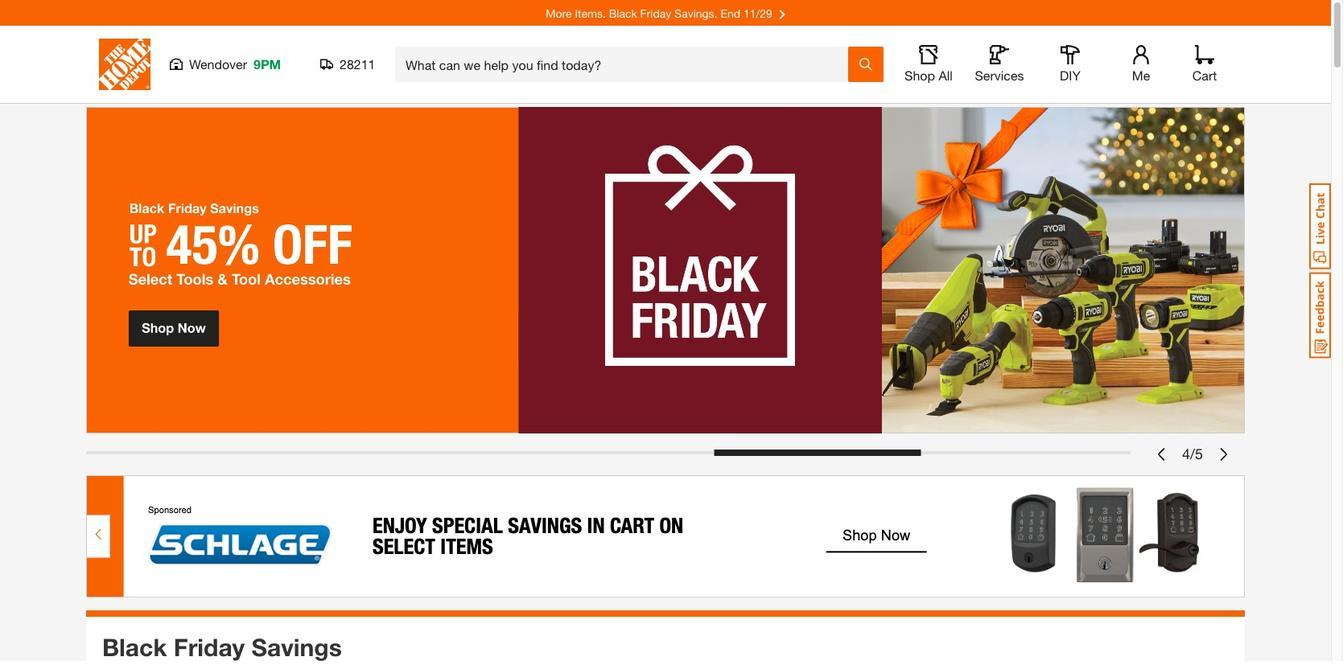 Task type: describe. For each thing, give the bounding box(es) containing it.
cart
[[1192, 68, 1217, 83]]

shop all button
[[903, 45, 954, 84]]

services button
[[974, 45, 1025, 84]]

28211
[[340, 56, 375, 72]]

wendover 9pm
[[189, 56, 281, 72]]

shop all
[[905, 68, 953, 83]]

shop
[[905, 68, 935, 83]]

5
[[1195, 445, 1203, 463]]

the home depot logo image
[[99, 39, 150, 90]]

savings.
[[674, 6, 717, 20]]

live chat image
[[1309, 183, 1331, 270]]

What can we help you find today? search field
[[406, 47, 847, 81]]

image for black friday savings up to 45% off select tools & tool accesories image
[[86, 107, 1245, 433]]

cart link
[[1187, 45, 1222, 84]]

4 / 5
[[1182, 445, 1203, 463]]

me button
[[1115, 45, 1167, 84]]

me
[[1132, 68, 1150, 83]]

diy button
[[1044, 45, 1096, 84]]

all
[[939, 68, 953, 83]]

next slide image
[[1217, 448, 1230, 461]]

28211 button
[[320, 56, 376, 72]]

friday
[[640, 6, 671, 20]]



Task type: locate. For each thing, give the bounding box(es) containing it.
11/29
[[743, 6, 772, 20]]

items.
[[575, 6, 606, 20]]

more items. black friday savings. end 11/29
[[546, 6, 775, 20]]

services
[[975, 68, 1024, 83]]

feedback link image
[[1309, 272, 1331, 359]]

/
[[1190, 445, 1195, 463]]

previous slide image
[[1155, 448, 1168, 461]]

more
[[546, 6, 572, 20]]

wendover
[[189, 56, 247, 72]]

black
[[609, 6, 637, 20]]

end
[[721, 6, 740, 20]]

9pm
[[253, 56, 281, 72]]

diy
[[1060, 68, 1081, 83]]

more items. black friday savings. end 11/29 link
[[546, 6, 785, 20]]

4
[[1182, 445, 1190, 463]]



Task type: vqa. For each thing, say whether or not it's contained in the screenshot.
to for Cart
no



